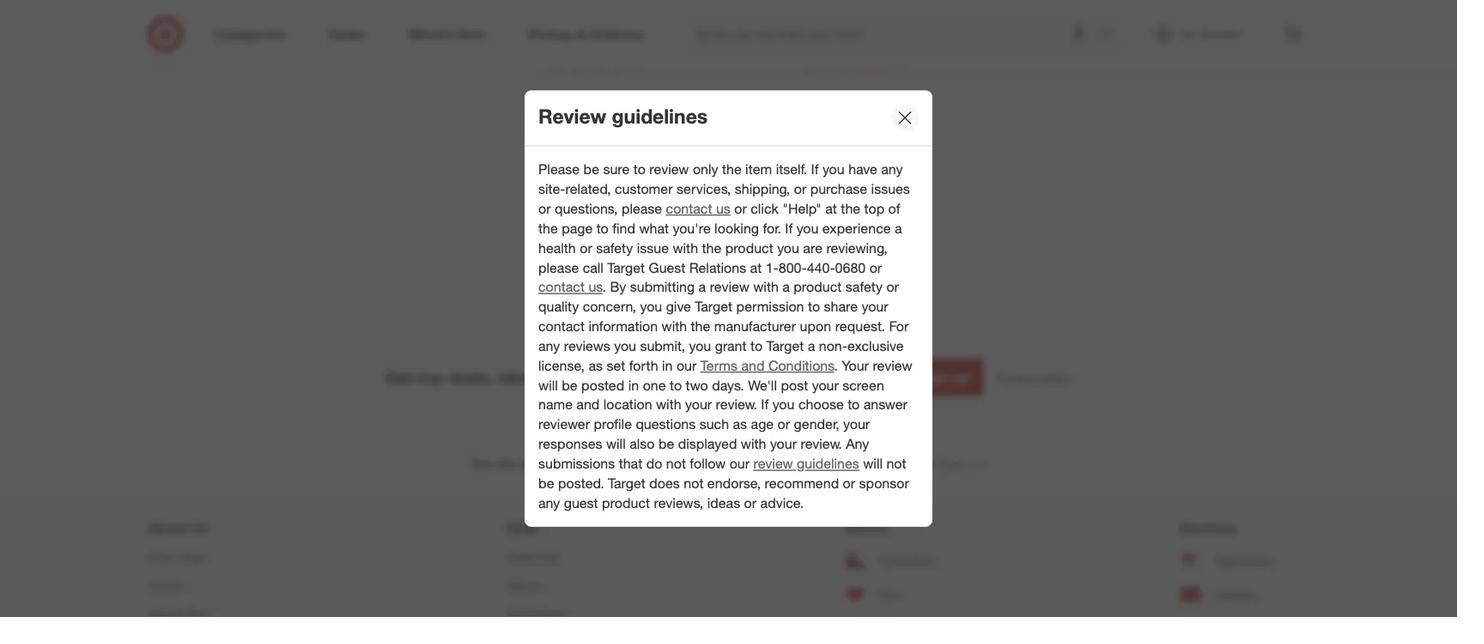 Task type: describe. For each thing, give the bounding box(es) containing it.
with up permission
[[753, 279, 779, 296]]

0 vertical spatial recommend
[[632, 104, 725, 124]]

the up experience
[[841, 201, 861, 217]]

may
[[808, 458, 827, 470]]

availability
[[758, 458, 805, 470]]

exclusive
[[848, 338, 904, 355]]

product inside will not be posted. target does not endorse, recommend or sponsor any guest product reviews, ideas or advice.
[[602, 495, 650, 512]]

us inside 1-800-440-0680 or contact us
[[589, 279, 602, 296]]

your down two
[[685, 397, 712, 414]]

us
[[191, 520, 209, 536]]

terms
[[701, 358, 738, 374]]

find a store
[[879, 554, 935, 567]]

440-
[[807, 259, 835, 276]]

a down 800-
[[783, 279, 790, 296]]

reviewing,
[[827, 240, 888, 257]]

request.
[[835, 318, 885, 335]]

upon
[[800, 318, 832, 335]]

site-
[[539, 181, 566, 198]]

issues
[[871, 181, 910, 198]]

non-
[[819, 338, 848, 355]]

call
[[583, 259, 604, 276]]

to
[[635, 136, 649, 153]]

option
[[589, 136, 631, 153]]

. your review will be posted in one to two days. we'll post your screen name and location with your review. if you choose to answer reviewer profile questions such as age or gender, your responses will also be displayed with your review. any submissions that do not follow our
[[539, 358, 913, 472]]

item
[[746, 161, 772, 178]]

click
[[751, 201, 779, 217]]

. by submitting a review with a product safety or quality concern, you give target permission to share your contact information with the manufacturer upon request. for any reviews you submit, you grant to target a non-exclusive license, as set forth in our
[[539, 279, 909, 374]]

stores
[[845, 520, 887, 536]]

careers link
[[148, 572, 278, 600]]

No radio
[[547, 186, 564, 203]]

and up sponsor
[[906, 458, 923, 470]]

about target
[[148, 551, 207, 564]]

a down the relations
[[699, 279, 706, 296]]

careers
[[148, 580, 184, 593]]

value
[[803, 35, 836, 51]]

posted
[[582, 377, 625, 394]]

"help"
[[783, 201, 822, 217]]

. for your
[[834, 358, 838, 374]]

sponsor
[[859, 475, 909, 492]]

about for about target
[[148, 551, 176, 564]]

to down the screen
[[848, 397, 860, 414]]

guidelines for review
[[797, 456, 860, 472]]

for.
[[763, 220, 781, 237]]

1 vertical spatial at
[[750, 259, 762, 276]]

1 horizontal spatial review.
[[801, 436, 842, 453]]

get
[[386, 367, 413, 387]]

would
[[547, 104, 595, 124]]

0 horizontal spatial will
[[539, 377, 558, 394]]

location inside "* see offer details. restrictions apply. pricing, promotions and availability may vary by location and at target.com"
[[866, 458, 903, 470]]

1-
[[766, 259, 779, 276]]

0 horizontal spatial review.
[[716, 397, 757, 414]]

be inside will not be posted. target does not endorse, recommend or sponsor any guest product reviews, ideas or advice.
[[539, 475, 554, 492]]

800-
[[779, 259, 807, 276]]

0 vertical spatial help
[[507, 520, 537, 536]]

location inside . your review will be posted in one to two days. we'll post your screen name and location with your review. if you choose to answer reviewer profile questions such as age or gender, your responses will also be displayed with your review. any submissions that do not follow our
[[604, 397, 652, 414]]

or inside . your review will be posted in one to two days. we'll post your screen name and location with your review. if you choose to answer reviewer profile questions such as age or gender, your responses will also be displayed with your review. any submissions that do not follow our
[[778, 416, 790, 433]]

to down you're
[[684, 244, 697, 261]]

latest
[[498, 367, 541, 387]]

only
[[693, 161, 718, 178]]

about us
[[148, 520, 209, 536]]

1 vertical spatial top
[[418, 367, 444, 387]]

you inside . your review will be posted in one to two days. we'll post your screen name and location with your review. if you choose to answer reviewer profile questions such as age or gender, your responses will also be displayed with your review. any submissions that do not follow our
[[773, 397, 795, 414]]

please be sure to review only the item itself. if you have any site-related, customer services, shipping, or purchase issues or questions, please
[[539, 161, 910, 217]]

review guidelines button
[[724, 243, 830, 263]]

agree
[[646, 244, 681, 261]]

you down submitting
[[640, 299, 662, 315]]

any inside will not be posted. target does not endorse, recommend or sponsor any guest product reviews, ideas or advice.
[[539, 495, 560, 512]]

safety inside . by submitting a review with a product safety or quality concern, you give target permission to share your contact information with the manufacturer upon request. for any reviews you submit, you grant to target a non-exclusive license, as set forth in our
[[846, 279, 883, 296]]

itself.
[[776, 161, 807, 178]]

get top deals, latest trends, and more.
[[386, 367, 682, 387]]

to inside 'or click "help" at the top of the page to find what you're looking for. if you experience a health or safety issue with the product you are reviewing, please call target guest relations at'
[[597, 220, 609, 237]]

please
[[539, 161, 580, 178]]

name
[[539, 397, 573, 414]]

are
[[803, 240, 823, 257]]

safety inside 'or click "help" at the top of the page to find what you're looking for. if you experience a health or safety issue with the product you are reviewing, please call target guest relations at'
[[596, 240, 633, 257]]

review guidelines link
[[754, 456, 860, 472]]

posted.
[[558, 475, 604, 492]]

would you recommend this item?
[[547, 104, 810, 124]]

i
[[638, 244, 642, 261]]

you up terms
[[689, 338, 711, 355]]

a down upon
[[808, 338, 815, 355]]

the down you're
[[700, 244, 720, 261]]

not inside . your review will be posted in one to two days. we'll post your screen name and location with your review. if you choose to answer reviewer profile questions such as age or gender, your responses will also be displayed with your review. any submissions that do not follow our
[[666, 456, 686, 472]]

your inside . by submitting a review with a product safety or quality concern, you give target permission to share your contact information with the manufacturer upon request. for any reviews you submit, you grant to target a non-exclusive license, as set forth in our
[[862, 299, 889, 315]]

please inside please be sure to review only the item itself. if you have any site-related, customer services, shipping, or purchase issues or questions, please
[[622, 201, 662, 217]]

about target link
[[148, 544, 278, 572]]

relations
[[690, 259, 746, 276]]

if inside please be sure to review only the item itself. if you have any site-related, customer services, shipping, or purchase issues or questions, please
[[811, 161, 819, 178]]

quality
[[539, 299, 579, 315]]

sign up
[[919, 369, 969, 386]]

or up call
[[580, 240, 592, 257]]

review
[[539, 104, 606, 128]]

be down questions
[[659, 436, 675, 453]]

0 vertical spatial at
[[826, 201, 837, 217]]

privacy policy
[[997, 370, 1072, 385]]

0 horizontal spatial by
[[547, 244, 563, 261]]

the inside . by submitting a review with a product safety or quality concern, you give target permission to share your contact information with the manufacturer upon request. for any reviews you submit, you grant to target a non-exclusive license, as set forth in our
[[691, 318, 711, 335]]

set
[[607, 358, 625, 374]]

or down endorse,
[[744, 495, 757, 512]]

submit
[[688, 287, 734, 303]]

sign up button
[[898, 359, 984, 397]]

select option to apply
[[547, 136, 688, 153]]

days.
[[712, 377, 744, 394]]

1 vertical spatial guidelines
[[767, 244, 830, 261]]

your up the availability
[[770, 436, 797, 453]]

or down by
[[843, 475, 856, 492]]

target help link
[[507, 544, 616, 572]]

questions
[[636, 416, 696, 433]]

responses
[[539, 436, 602, 453]]

any inside please be sure to review only the item itself. if you have any site-related, customer services, shipping, or purchase issues or questions, please
[[881, 161, 903, 178]]

apply.
[[616, 458, 642, 470]]

What can we help you find? suggestions appear below search field
[[685, 15, 1103, 53]]

forth
[[629, 358, 658, 374]]

apply
[[652, 136, 688, 153]]

or down site-
[[539, 201, 551, 217]]

product inside . by submitting a review with a product safety or quality concern, you give target permission to share your contact information with the manufacturer upon request. for any reviews you submit, you grant to target a non-exclusive license, as set forth in our
[[794, 279, 842, 296]]

will inside will not be posted. target does not endorse, recommend or sponsor any guest product reviews, ideas or advice.
[[863, 456, 883, 472]]

be down license,
[[562, 377, 578, 394]]

. for by
[[602, 279, 606, 296]]

privacy
[[997, 370, 1036, 385]]

by inside . by submitting a review with a product safety or quality concern, you give target permission to share your contact information with the manufacturer upon request. for any reviews you submit, you grant to target a non-exclusive license, as set forth in our
[[610, 279, 626, 296]]

returns link
[[507, 572, 616, 600]]

not down follow
[[684, 475, 704, 492]]

submit review
[[688, 287, 780, 303]]

submissions
[[539, 456, 615, 472]]

advice.
[[761, 495, 804, 512]]

with down the give in the left of the page
[[662, 318, 687, 335]]

does
[[649, 475, 680, 492]]

and up endorse,
[[737, 458, 755, 470]]

reviews
[[564, 338, 610, 355]]

Yes radio
[[547, 163, 564, 180]]

concern,
[[583, 299, 636, 315]]

the up the relations
[[702, 240, 722, 257]]

you're
[[673, 220, 711, 237]]

0 vertical spatial contact
[[666, 201, 712, 217]]

with inside 'or click "help" at the top of the page to find what you're looking for. if you experience a health or safety issue with the product you are reviewing, please call target guest relations at'
[[673, 240, 698, 257]]

if inside . your review will be posted in one to two days. we'll post your screen name and location with your review. if you choose to answer reviewer profile questions such as age or gender, your responses will also be displayed with your review. any submissions that do not follow our
[[761, 397, 769, 414]]

1-800-440-0680 or contact us
[[539, 259, 882, 296]]

by
[[852, 458, 863, 470]]

to inside please be sure to review only the item itself. if you have any site-related, customer services, shipping, or purchase issues or questions, please
[[634, 161, 646, 178]]

circle
[[1246, 554, 1272, 567]]

for
[[889, 318, 909, 335]]

store
[[910, 554, 935, 567]]

gender,
[[794, 416, 840, 433]]

at inside "* see offer details. restrictions apply. pricing, promotions and availability may vary by location and at target.com"
[[926, 458, 935, 470]]

to down the manufacturer
[[751, 338, 763, 355]]

with up questions
[[656, 397, 682, 414]]

your up any
[[843, 416, 870, 433]]



Task type: vqa. For each thing, say whether or not it's contained in the screenshot.
"ARE"
yes



Task type: locate. For each thing, give the bounding box(es) containing it.
2 vertical spatial guidelines
[[797, 456, 860, 472]]

contact
[[666, 201, 712, 217], [539, 279, 585, 296], [539, 318, 585, 335]]

0 horizontal spatial please
[[539, 259, 579, 276]]

review. up 'may'
[[801, 436, 842, 453]]

1 vertical spatial location
[[866, 458, 903, 470]]

0 horizontal spatial in
[[628, 377, 639, 394]]

2 horizontal spatial will
[[863, 456, 883, 472]]

1 about from the top
[[148, 520, 187, 536]]

you up 'option'
[[599, 104, 627, 124]]

1 vertical spatial by
[[610, 279, 626, 296]]

0 vertical spatial please
[[622, 201, 662, 217]]

about up careers
[[148, 551, 176, 564]]

0 vertical spatial any
[[881, 161, 903, 178]]

of
[[889, 201, 900, 217]]

2 vertical spatial at
[[926, 458, 935, 470]]

sure
[[603, 161, 630, 178]]

1 vertical spatial in
[[628, 377, 639, 394]]

any left guest
[[539, 495, 560, 512]]

0 vertical spatial by
[[547, 244, 563, 261]]

1 vertical spatial product
[[794, 279, 842, 296]]

contact up quality
[[539, 279, 585, 296]]

0 vertical spatial review.
[[716, 397, 757, 414]]

. inside . by submitting a review with a product safety or quality concern, you give target permission to share your contact information with the manufacturer upon request. for any reviews you submit, you grant to target a non-exclusive license, as set forth in our
[[602, 279, 606, 296]]

contact up you're
[[666, 201, 712, 217]]

or
[[794, 181, 807, 198], [539, 201, 551, 217], [735, 201, 747, 217], [580, 240, 592, 257], [870, 259, 882, 276], [887, 279, 899, 296], [778, 416, 790, 433], [843, 475, 856, 492], [744, 495, 757, 512]]

2 horizontal spatial at
[[926, 458, 935, 470]]

target inside will not be posted. target does not endorse, recommend or sponsor any guest product reviews, ideas or advice.
[[608, 475, 646, 492]]

. left your
[[834, 358, 838, 374]]

0 vertical spatial as
[[589, 358, 603, 374]]

to up upon
[[808, 299, 820, 315]]

you down post
[[773, 397, 795, 414]]

promotions
[[682, 458, 735, 470]]

our
[[677, 358, 697, 374], [730, 456, 750, 472]]

any
[[846, 436, 869, 453]]

if right for.
[[785, 220, 793, 237]]

top left of
[[864, 201, 885, 217]]

review inside . your review will be posted in one to two days. we'll post your screen name and location with your review. if you choose to answer reviewer profile questions such as age or gender, your responses will also be displayed with your review. any submissions that do not follow our
[[873, 358, 913, 374]]

endorse,
[[708, 475, 761, 492]]

us up looking in the top of the page
[[716, 201, 731, 217]]

1 vertical spatial help
[[538, 551, 559, 564]]

about for about us
[[148, 520, 187, 536]]

shipping,
[[735, 181, 790, 198]]

any up license,
[[539, 338, 560, 355]]

0 vertical spatial will
[[539, 377, 558, 394]]

up
[[952, 369, 969, 386]]

in left 'one'
[[628, 377, 639, 394]]

product down looking in the top of the page
[[725, 240, 774, 257]]

pricing,
[[645, 458, 679, 470]]

a inside 'or click "help" at the top of the page to find what you're looking for. if you experience a health or safety issue with the product you are reviewing, please call target guest relations at'
[[895, 220, 902, 237]]

1 horizontal spatial location
[[866, 458, 903, 470]]

0 horizontal spatial contact us link
[[539, 279, 602, 296]]

1 vertical spatial if
[[785, 220, 793, 237]]

contact us
[[666, 201, 731, 217]]

2 vertical spatial product
[[602, 495, 650, 512]]

you up purchase
[[823, 161, 845, 178]]

privacy policy link
[[997, 369, 1072, 386]]

we'll
[[748, 377, 777, 394]]

top
[[864, 201, 885, 217], [418, 367, 444, 387]]

0 vertical spatial if
[[811, 161, 819, 178]]

1 horizontal spatial at
[[826, 201, 837, 217]]

0 horizontal spatial as
[[589, 358, 603, 374]]

0680
[[835, 259, 866, 276]]

recommend down review guidelines link at the bottom
[[765, 475, 839, 492]]

* see offer details. restrictions apply. pricing, promotions and availability may vary by location and at target.com
[[470, 455, 988, 470]]

screen
[[843, 377, 884, 394]]

be up 'related,'
[[584, 161, 599, 178]]

or up for
[[887, 279, 899, 296]]

1 horizontal spatial please
[[622, 201, 662, 217]]

1 vertical spatial contact
[[539, 279, 585, 296]]

the down the give in the left of the page
[[691, 318, 711, 335]]

review inside button
[[738, 287, 780, 303]]

customer
[[615, 181, 673, 198]]

product
[[725, 240, 774, 257], [794, 279, 842, 296], [602, 495, 650, 512]]

as inside . by submitting a review with a product safety or quality concern, you give target permission to share your contact information with the manufacturer upon request. for any reviews you submit, you grant to target a non-exclusive license, as set forth in our
[[589, 358, 603, 374]]

what
[[639, 220, 669, 237]]

page
[[562, 220, 593, 237]]

health
[[539, 240, 576, 257]]

product down 440-
[[794, 279, 842, 296]]

1 vertical spatial us
[[589, 279, 602, 296]]

1 horizontal spatial by
[[610, 279, 626, 296]]

contact us link up quality
[[539, 279, 602, 296]]

any
[[881, 161, 903, 178], [539, 338, 560, 355], [539, 495, 560, 512]]

will up name
[[539, 377, 558, 394]]

1 horizontal spatial our
[[730, 456, 750, 472]]

purchase
[[810, 181, 868, 198]]

by down page
[[547, 244, 563, 261]]

1 horizontal spatial us
[[716, 201, 731, 217]]

if
[[811, 161, 819, 178], [785, 220, 793, 237], [761, 397, 769, 414]]

help up target help
[[507, 520, 537, 536]]

services,
[[677, 181, 731, 198]]

you up 800-
[[777, 240, 800, 257]]

and left 'one'
[[604, 367, 634, 387]]

submitting
[[630, 279, 695, 296]]

safety down the 0680
[[846, 279, 883, 296]]

top right the get
[[418, 367, 444, 387]]

safety down find
[[596, 240, 633, 257]]

quality
[[547, 35, 590, 51]]

or inside . by submitting a review with a product safety or quality concern, you give target permission to share your contact information with the manufacturer upon request. for any reviews you submit, you grant to target a non-exclusive license, as set forth in our
[[887, 279, 899, 296]]

your up choose
[[812, 377, 839, 394]]

in inside . by submitting a review with a product safety or quality concern, you give target permission to share your contact information with the manufacturer upon request. for any reviews you submit, you grant to target a non-exclusive license, as set forth in our
[[662, 358, 673, 374]]

1 vertical spatial review.
[[801, 436, 842, 453]]

1 vertical spatial our
[[730, 456, 750, 472]]

1 horizontal spatial if
[[785, 220, 793, 237]]

review inside . by submitting a review with a product safety or quality concern, you give target permission to share your contact information with the manufacturer upon request. for any reviews you submit, you grant to target a non-exclusive license, as set forth in our
[[710, 279, 750, 296]]

1 horizontal spatial contact us link
[[666, 201, 731, 217]]

recommend up apply
[[632, 104, 725, 124]]

find
[[879, 554, 899, 567]]

not right do
[[666, 456, 686, 472]]

a right find on the bottom
[[902, 554, 908, 567]]

1 horizontal spatial product
[[725, 240, 774, 257]]

1 vertical spatial any
[[539, 338, 560, 355]]

the up health
[[539, 220, 558, 237]]

please down customer
[[622, 201, 662, 217]]

1 horizontal spatial top
[[864, 201, 885, 217]]

and inside . your review will be posted in one to two days. we'll post your screen name and location with your review. if you choose to answer reviewer profile questions such as age or gender, your responses will also be displayed with your review. any submissions that do not follow our
[[577, 397, 600, 414]]

0 horizontal spatial product
[[602, 495, 650, 512]]

details.
[[520, 458, 556, 470]]

0 horizontal spatial recommend
[[632, 104, 725, 124]]

at down purchase
[[826, 201, 837, 217]]

recommend
[[632, 104, 725, 124], [765, 475, 839, 492]]

your
[[862, 299, 889, 315], [812, 377, 839, 394], [685, 397, 712, 414], [843, 416, 870, 433], [770, 436, 797, 453]]

review inside please be sure to review only the item itself. if you have any site-related, customer services, shipping, or purchase issues or questions, please
[[650, 161, 689, 178]]

or right the 0680
[[870, 259, 882, 276]]

will not be posted. target does not endorse, recommend or sponsor any guest product reviews, ideas or advice.
[[539, 456, 909, 512]]

in
[[662, 358, 673, 374], [628, 377, 639, 394]]

0 horizontal spatial us
[[589, 279, 602, 296]]

0 horizontal spatial location
[[604, 397, 652, 414]]

to left find
[[597, 220, 609, 237]]

contact us link down services,
[[666, 201, 731, 217]]

services
[[1180, 520, 1237, 536]]

follow
[[690, 456, 726, 472]]

experience
[[823, 220, 891, 237]]

or up "help"
[[794, 181, 807, 198]]

0 vertical spatial contact us link
[[666, 201, 731, 217]]

two
[[686, 377, 708, 394]]

1 vertical spatial recommend
[[765, 475, 839, 492]]

*
[[470, 455, 473, 466]]

you down information
[[614, 338, 636, 355]]

2 horizontal spatial if
[[811, 161, 819, 178]]

review. down "days."
[[716, 397, 757, 414]]

no
[[571, 186, 589, 203]]

in inside . your review will be posted in one to two days. we'll post your screen name and location with your review. if you choose to answer reviewer profile questions such as age or gender, your responses will also be displayed with your review. any submissions that do not follow our
[[628, 377, 639, 394]]

0 horizontal spatial safety
[[596, 240, 633, 257]]

1 vertical spatial about
[[148, 551, 176, 564]]

1 horizontal spatial recommend
[[765, 475, 839, 492]]

choose
[[799, 397, 844, 414]]

review guidelines dialog
[[525, 90, 933, 527]]

our inside . your review will be posted in one to two days. we'll post your screen name and location with your review. if you choose to answer reviewer profile questions such as age or gender, your responses will also be displayed with your review. any submissions that do not follow our
[[730, 456, 750, 472]]

our up endorse,
[[730, 456, 750, 472]]

with down age
[[741, 436, 766, 453]]

1 horizontal spatial help
[[538, 551, 559, 564]]

recommend inside will not be posted. target does not endorse, recommend or sponsor any guest product reviews, ideas or advice.
[[765, 475, 839, 492]]

top inside 'or click "help" at the top of the page to find what you're looking for. if you experience a health or safety issue with the product you are reviewing, please call target guest relations at'
[[864, 201, 885, 217]]

target circle
[[1215, 554, 1272, 567]]

and up we'll
[[742, 358, 765, 374]]

not
[[666, 456, 686, 472], [887, 456, 907, 472], [684, 475, 704, 492]]

the inside please be sure to review only the item itself. if you have any site-related, customer services, shipping, or purchase issues or questions, please
[[722, 161, 742, 178]]

1 horizontal spatial .
[[834, 358, 838, 374]]

0 horizontal spatial top
[[418, 367, 444, 387]]

product inside 'or click "help" at the top of the page to find what you're looking for. if you experience a health or safety issue with the product you are reviewing, please call target guest relations at'
[[725, 240, 774, 257]]

vary
[[830, 458, 850, 470]]

2 vertical spatial contact
[[539, 318, 585, 335]]

as inside . your review will be posted in one to two days. we'll post your screen name and location with your review. if you choose to answer reviewer profile questions such as age or gender, your responses will also be displayed with your review. any submissions that do not follow our
[[733, 416, 747, 433]]

0 vertical spatial product
[[725, 240, 774, 257]]

be
[[584, 161, 599, 178], [562, 377, 578, 394], [659, 436, 675, 453], [539, 475, 554, 492]]

manufacturer
[[714, 318, 796, 335]]

contact inside 1-800-440-0680 or contact us
[[539, 279, 585, 296]]

location up sponsor
[[866, 458, 903, 470]]

submitting,
[[567, 244, 635, 261]]

2 horizontal spatial product
[[794, 279, 842, 296]]

contact down quality
[[539, 318, 585, 335]]

2 about from the top
[[148, 551, 176, 564]]

0 vertical spatial top
[[864, 201, 885, 217]]

at left target.com
[[926, 458, 935, 470]]

one
[[643, 377, 666, 394]]

terms and conditions
[[701, 358, 834, 374]]

0 vertical spatial guidelines
[[612, 104, 708, 128]]

our up two
[[677, 358, 697, 374]]

2 vertical spatial any
[[539, 495, 560, 512]]

or right age
[[778, 416, 790, 433]]

contact us link
[[666, 201, 731, 217], [539, 279, 602, 296]]

you inside please be sure to review only the item itself. if you have any site-related, customer services, shipping, or purchase issues or questions, please
[[823, 161, 845, 178]]

guidelines for review
[[612, 104, 708, 128]]

see
[[473, 458, 492, 470]]

or up looking in the top of the page
[[735, 201, 747, 217]]

to up customer
[[634, 161, 646, 178]]

contact inside . by submitting a review with a product safety or quality concern, you give target permission to share your contact information with the manufacturer upon request. for any reviews you submit, you grant to target a non-exclusive license, as set forth in our
[[539, 318, 585, 335]]

conditions
[[769, 358, 834, 374]]

our inside . by submitting a review with a product safety or quality concern, you give target permission to share your contact information with the manufacturer upon request. for any reviews you submit, you grant to target a non-exclusive license, as set forth in our
[[677, 358, 697, 374]]

1 horizontal spatial will
[[606, 436, 626, 453]]

if down we'll
[[761, 397, 769, 414]]

search button
[[1091, 15, 1132, 57]]

you up are
[[797, 220, 819, 237]]

0 vertical spatial in
[[662, 358, 673, 374]]

1 vertical spatial contact us link
[[539, 279, 602, 296]]

0 vertical spatial safety
[[596, 240, 633, 257]]

1 vertical spatial .
[[834, 358, 838, 374]]

2 vertical spatial will
[[863, 456, 883, 472]]

will down profile
[[606, 436, 626, 453]]

about up about target
[[148, 520, 187, 536]]

please down health
[[539, 259, 579, 276]]

target circle link
[[1180, 544, 1309, 578]]

0 vertical spatial us
[[716, 201, 731, 217]]

target.com
[[938, 458, 988, 470]]

1 horizontal spatial as
[[733, 416, 747, 433]]

us down call
[[589, 279, 602, 296]]

help up returns link
[[538, 551, 559, 564]]

by up concern,
[[610, 279, 626, 296]]

if right itself.
[[811, 161, 819, 178]]

0 vertical spatial our
[[677, 358, 697, 374]]

any inside . by submitting a review with a product safety or quality concern, you give target permission to share your contact information with the manufacturer upon request. for any reviews you submit, you grant to target a non-exclusive license, as set forth in our
[[539, 338, 560, 355]]

with down you're
[[673, 240, 698, 257]]

0 horizontal spatial help
[[507, 520, 537, 536]]

0 horizontal spatial our
[[677, 358, 697, 374]]

0 horizontal spatial .
[[602, 279, 606, 296]]

and down posted
[[577, 397, 600, 414]]

be inside please be sure to review only the item itself. if you have any site-related, customer services, shipping, or purchase issues or questions, please
[[584, 161, 599, 178]]

please inside 'or click "help" at the top of the page to find what you're looking for. if you experience a health or safety issue with the product you are reviewing, please call target guest relations at'
[[539, 259, 579, 276]]

to left two
[[670, 377, 682, 394]]

post
[[781, 377, 808, 394]]

in down submit,
[[662, 358, 673, 374]]

at left 1-
[[750, 259, 762, 276]]

redcard
[[1215, 589, 1256, 601]]

clinic
[[879, 589, 905, 601]]

a down of
[[895, 220, 902, 237]]

1 horizontal spatial in
[[662, 358, 673, 374]]

with
[[673, 240, 698, 257], [753, 279, 779, 296], [662, 318, 687, 335], [656, 397, 682, 414], [741, 436, 766, 453]]

0 horizontal spatial if
[[761, 397, 769, 414]]

questions,
[[555, 201, 618, 217]]

1 horizontal spatial safety
[[846, 279, 883, 296]]

. inside . your review will be posted in one to two days. we'll post your screen name and location with your review. if you choose to answer reviewer profile questions such as age or gender, your responses will also be displayed with your review. any submissions that do not follow our
[[834, 358, 838, 374]]

1 vertical spatial will
[[606, 436, 626, 453]]

or inside 1-800-440-0680 or contact us
[[870, 259, 882, 276]]

and
[[742, 358, 765, 374], [604, 367, 634, 387], [577, 397, 600, 414], [737, 458, 755, 470], [906, 458, 923, 470]]

0 vertical spatial about
[[148, 520, 187, 536]]

1 vertical spatial safety
[[846, 279, 883, 296]]

review guidelines
[[539, 104, 708, 128]]

item?
[[762, 104, 805, 124]]

deals,
[[448, 367, 494, 387]]

1 vertical spatial as
[[733, 416, 747, 433]]

product down the apply.
[[602, 495, 650, 512]]

terms and conditions link
[[701, 358, 834, 374]]

sign
[[919, 369, 948, 386]]

location up profile
[[604, 397, 652, 414]]

related,
[[566, 181, 611, 198]]

target inside 'or click "help" at the top of the page to find what you're looking for. if you experience a health or safety issue with the product you are reviewing, please call target guest relations at'
[[608, 259, 645, 276]]

if inside 'or click "help" at the top of the page to find what you're looking for. if you experience a health or safety issue with the product you are reviewing, please call target guest relations at'
[[785, 220, 793, 237]]

review.
[[716, 397, 757, 414], [801, 436, 842, 453]]

us
[[716, 201, 731, 217], [589, 279, 602, 296]]

your up request.
[[862, 299, 889, 315]]

will up sponsor
[[863, 456, 883, 472]]

or click "help" at the top of the page to find what you're looking for. if you experience a health or safety issue with the product you are reviewing, please call target guest relations at
[[539, 201, 902, 276]]

offer
[[495, 458, 517, 470]]

not up sponsor
[[887, 456, 907, 472]]

None text field
[[696, 359, 884, 397]]

displayed
[[678, 436, 737, 453]]

as left set
[[589, 358, 603, 374]]

1 vertical spatial please
[[539, 259, 579, 276]]

0 vertical spatial .
[[602, 279, 606, 296]]

2 vertical spatial if
[[761, 397, 769, 414]]

any up issues
[[881, 161, 903, 178]]

this
[[729, 104, 758, 124]]

0 horizontal spatial at
[[750, 259, 762, 276]]

the right only
[[722, 161, 742, 178]]

by submitting, i agree to the review guidelines
[[547, 244, 830, 261]]

0 vertical spatial location
[[604, 397, 652, 414]]

be down details.
[[539, 475, 554, 492]]



